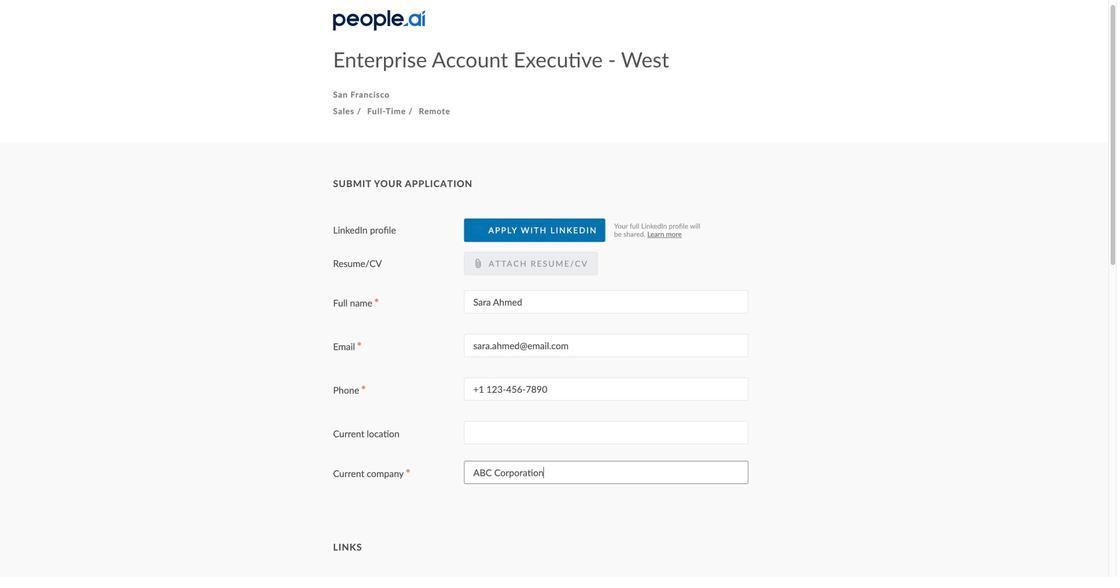 Task type: locate. For each thing, give the bounding box(es) containing it.
people.ai logo image
[[333, 10, 425, 31]]

paperclip image
[[473, 259, 483, 269]]

None text field
[[464, 291, 749, 314], [464, 462, 749, 485], [464, 291, 749, 314], [464, 462, 749, 485]]

None text field
[[464, 378, 749, 401], [464, 422, 749, 445], [464, 378, 749, 401], [464, 422, 749, 445]]

None email field
[[464, 334, 749, 358]]



